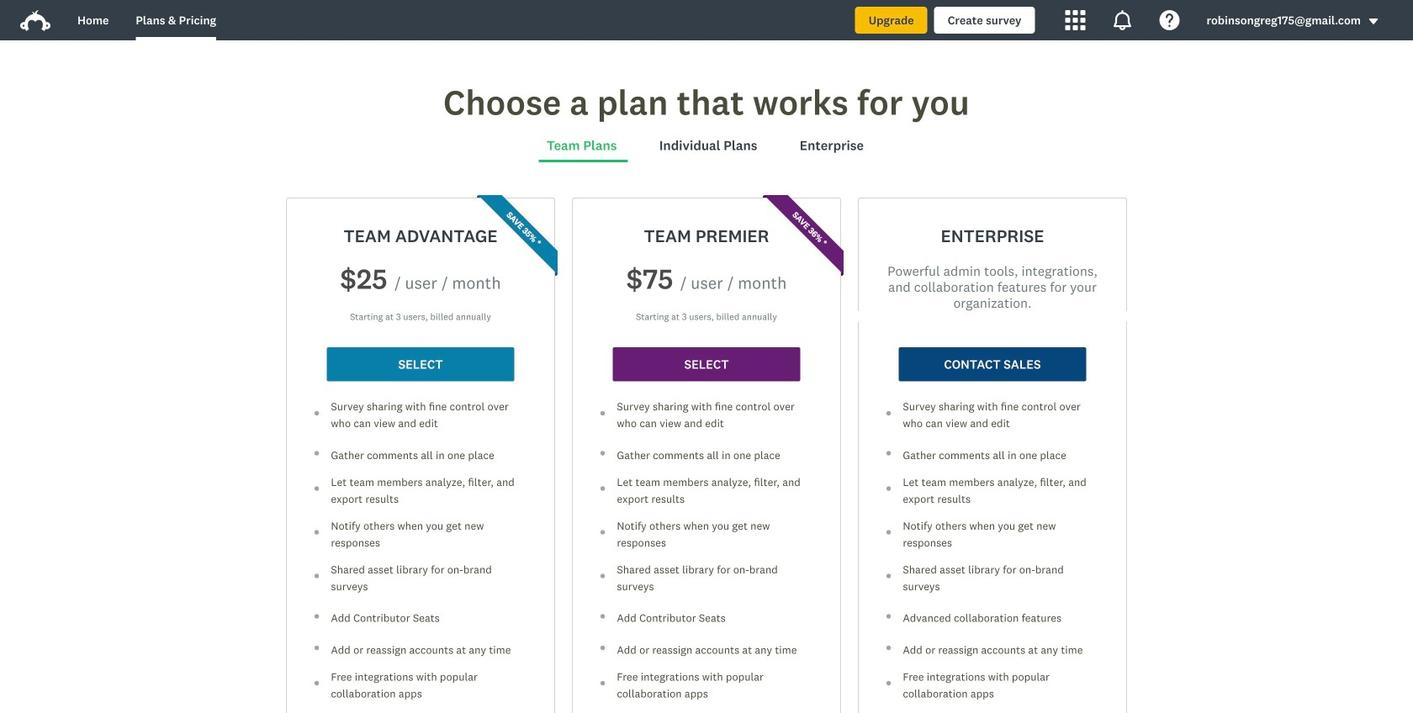 Task type: vqa. For each thing, say whether or not it's contained in the screenshot.
second BRAND LOGO from the bottom of the page
no



Task type: describe. For each thing, give the bounding box(es) containing it.
dropdown arrow image
[[1368, 16, 1380, 27]]

1 products icon image from the left
[[1066, 10, 1086, 30]]



Task type: locate. For each thing, give the bounding box(es) containing it.
help icon image
[[1160, 10, 1180, 30]]

surveymonkey logo image
[[20, 10, 50, 31]]

1 horizontal spatial products icon image
[[1113, 10, 1133, 30]]

2 products icon image from the left
[[1113, 10, 1133, 30]]

0 horizontal spatial products icon image
[[1066, 10, 1086, 30]]

products icon image
[[1066, 10, 1086, 30], [1113, 10, 1133, 30]]



